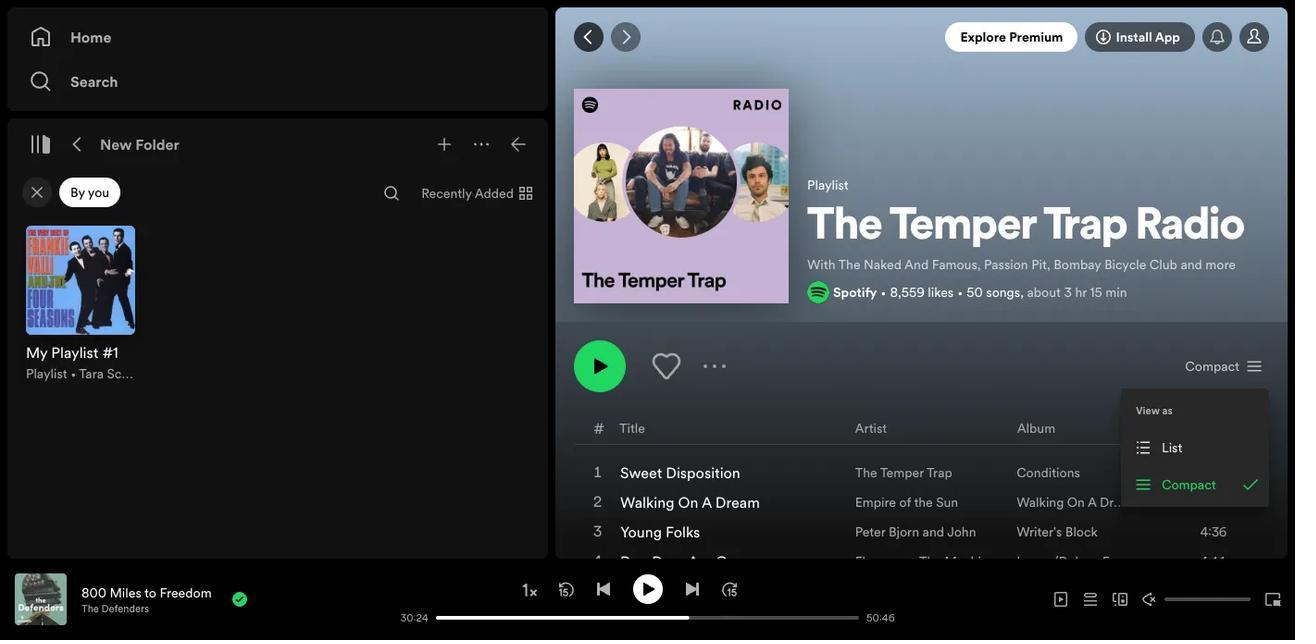 Task type: vqa. For each thing, say whether or not it's contained in the screenshot.
cell
no



Task type: describe. For each thing, give the bounding box(es) containing it.
the temper trap radio image
[[574, 89, 789, 304]]

recently added
[[422, 184, 514, 203]]

miles
[[110, 584, 141, 603]]

sweet disposition
[[621, 463, 741, 484]]

the temper trap link
[[856, 464, 953, 483]]

naked
[[864, 256, 902, 274]]

sweet disposition link
[[621, 463, 741, 484]]

the up empire
[[856, 464, 878, 483]]

about
[[1028, 283, 1061, 302]]

search link
[[30, 63, 526, 100]]

young folks link
[[621, 522, 701, 543]]

8,559
[[891, 283, 925, 302]]

bjorn
[[889, 523, 920, 542]]

florence
[[856, 553, 907, 572]]

by
[[70, 183, 85, 202]]

to
[[145, 584, 156, 603]]

the right +
[[920, 553, 942, 572]]

walking on a dream
[[621, 493, 760, 513]]

app
[[1156, 28, 1181, 46]]

playlist •
[[26, 365, 79, 383]]

dog days are over
[[621, 552, 749, 572]]

the defenders link
[[82, 603, 149, 616]]

list
[[1163, 439, 1183, 458]]

search in your library image
[[385, 186, 399, 201]]

previous image
[[596, 582, 611, 597]]

defenders
[[101, 603, 149, 616]]

home
[[70, 27, 112, 47]]

50:46
[[867, 612, 895, 626]]

volume off image
[[1143, 593, 1158, 608]]

install app
[[1117, 28, 1181, 46]]

clear filters image
[[30, 185, 44, 200]]

disposition
[[666, 463, 741, 484]]

freedom
[[160, 584, 212, 603]]

compact button
[[1125, 467, 1266, 504]]

player controls element
[[266, 575, 904, 626]]

trap for the temper trap radio with the naked and famous, passion pit, bombay bicycle club and more
[[1044, 206, 1128, 250]]

go forward image
[[619, 30, 634, 44]]

30:24
[[401, 612, 429, 626]]

title
[[620, 419, 646, 438]]

3:18
[[1201, 494, 1227, 512]]

famous,
[[932, 256, 981, 274]]

peter bjorn and john
[[856, 523, 977, 542]]

dream
[[716, 493, 760, 513]]

list button
[[1125, 430, 1266, 467]]

and inside the temper trap radio grid
[[923, 523, 945, 542]]

conditions
[[1017, 464, 1081, 483]]

50 songs , about 3 hr 15 min
[[967, 283, 1128, 302]]

over
[[716, 552, 749, 572]]

premium
[[1010, 28, 1064, 46]]

+
[[910, 553, 917, 572]]

now playing: 800 miles to freedom by the defenders footer
[[15, 574, 392, 626]]

likes
[[928, 283, 954, 302]]

explore premium button
[[946, 22, 1079, 52]]

min
[[1106, 283, 1128, 302]]

with
[[808, 256, 836, 274]]

block
[[1066, 523, 1098, 542]]

playlist for playlist
[[808, 176, 849, 195]]

the temper trap
[[856, 464, 953, 483]]

# row
[[575, 412, 1269, 446]]

the
[[915, 494, 933, 512]]

new
[[100, 134, 132, 155]]

trap for the temper trap
[[927, 464, 953, 483]]

search
[[70, 71, 118, 92]]

days
[[652, 552, 685, 572]]

skip back 15 seconds image
[[559, 582, 574, 597]]

bicycle
[[1105, 256, 1147, 274]]

800 miles to freedom the defenders
[[82, 584, 212, 616]]

change speed image
[[520, 582, 539, 600]]

#
[[594, 418, 605, 439]]

folder
[[136, 134, 180, 155]]

,
[[1021, 283, 1024, 302]]

and inside the temper trap radio with the naked and famous, passion pit, bombay bicycle club and more
[[1181, 256, 1203, 274]]

now playing view image
[[44, 583, 58, 597]]

view
[[1137, 404, 1161, 418]]

top bar and user menu element
[[556, 7, 1288, 67]]

more
[[1206, 256, 1237, 274]]

explore premium
[[961, 28, 1064, 46]]

bombay
[[1054, 256, 1102, 274]]

group inside the main "element"
[[15, 215, 146, 395]]

empire
[[856, 494, 897, 512]]

of
[[900, 494, 912, 512]]

new folder button
[[96, 130, 183, 159]]

skip forward 15 seconds image
[[722, 582, 737, 597]]

50
[[967, 283, 984, 302]]

8,559 likes
[[891, 283, 954, 302]]

dog
[[621, 552, 649, 572]]

3:18 cell
[[1159, 488, 1253, 518]]

4:11
[[1201, 553, 1227, 572]]



Task type: locate. For each thing, give the bounding box(es) containing it.
go back image
[[582, 30, 597, 44]]

the left the defenders
[[82, 603, 99, 616]]

spotify link
[[834, 283, 877, 302]]

0 horizontal spatial and
[[923, 523, 945, 542]]

passion
[[985, 256, 1029, 274]]

3
[[1065, 283, 1073, 302]]

home link
[[30, 19, 526, 56]]

connect to a device image
[[1113, 593, 1128, 608]]

15
[[1091, 283, 1103, 302]]

menu
[[1122, 389, 1270, 508]]

800
[[82, 584, 106, 603]]

trap up sun
[[927, 464, 953, 483]]

a
[[702, 493, 712, 513]]

trap inside the temper trap radio with the naked and famous, passion pit, bombay bicycle club and more
[[1044, 206, 1128, 250]]

Recently Added, Grid view field
[[407, 179, 545, 208]]

temper
[[890, 206, 1037, 250], [881, 464, 924, 483]]

florence + the machine link
[[856, 553, 996, 572]]

install
[[1117, 28, 1153, 46]]

temper up of
[[881, 464, 924, 483]]

3:50 cell
[[1159, 459, 1253, 488]]

and
[[1181, 256, 1203, 274], [923, 523, 945, 542]]

1 horizontal spatial playlist
[[808, 176, 849, 195]]

main element
[[7, 7, 548, 559]]

young
[[621, 522, 662, 543]]

pit,
[[1032, 256, 1051, 274]]

0 horizontal spatial trap
[[927, 464, 953, 483]]

temper inside the temper trap radio with the naked and famous, passion pit, bombay bicycle club and more
[[890, 206, 1037, 250]]

sun
[[937, 494, 959, 512]]

walking on a dream link
[[621, 493, 760, 513]]

trap up the bombay
[[1044, 206, 1128, 250]]

800 miles to freedom link
[[82, 584, 212, 603]]

By you checkbox
[[59, 178, 121, 207]]

compact inside button
[[1163, 476, 1217, 495]]

0 horizontal spatial playlist
[[26, 365, 67, 383]]

1 horizontal spatial and
[[1181, 256, 1203, 274]]

compact inside button
[[1186, 358, 1240, 376]]

explore
[[961, 28, 1007, 46]]

1 horizontal spatial trap
[[1044, 206, 1128, 250]]

the right with
[[839, 256, 861, 274]]

none search field inside the main "element"
[[377, 179, 407, 208]]

recently
[[422, 184, 472, 203]]

writer's block
[[1017, 523, 1098, 542]]

songs
[[987, 283, 1021, 302]]

temper for the temper trap radio with the naked and famous, passion pit, bombay bicycle club and more
[[890, 206, 1037, 250]]

the temper trap radio grid
[[557, 411, 1288, 641]]

install app link
[[1086, 22, 1196, 52]]

folks
[[666, 522, 701, 543]]

as
[[1163, 404, 1173, 418]]

Compact button
[[1179, 352, 1270, 382]]

compact
[[1186, 358, 1240, 376], [1163, 476, 1217, 495]]

playlist up with
[[808, 176, 849, 195]]

writer's
[[1017, 523, 1063, 542]]

# column header
[[594, 412, 605, 445]]

and right club
[[1181, 256, 1203, 274]]

temper inside the temper trap radio grid
[[881, 464, 924, 483]]

next image
[[685, 582, 700, 597]]

playlist for playlist •
[[26, 365, 67, 383]]

playlist left •
[[26, 365, 67, 383]]

0 vertical spatial temper
[[890, 206, 1037, 250]]

playlist
[[808, 176, 849, 195], [26, 365, 67, 383]]

play image
[[641, 582, 655, 597]]

trap inside grid
[[927, 464, 953, 483]]

on
[[679, 493, 699, 513]]

1 vertical spatial compact
[[1163, 476, 1217, 495]]

you
[[88, 183, 109, 202]]

added
[[475, 184, 514, 203]]

the temper trap radio with the naked and famous, passion pit, bombay bicycle club and more
[[808, 206, 1246, 274]]

the up with
[[808, 206, 883, 250]]

dog days are over link
[[621, 552, 749, 572]]

peter
[[856, 523, 886, 542]]

view as
[[1137, 404, 1173, 418]]

and
[[905, 256, 929, 274]]

and left john
[[923, 523, 945, 542]]

young folks
[[621, 522, 701, 543]]

temper up famous,
[[890, 206, 1037, 250]]

1 vertical spatial and
[[923, 523, 945, 542]]

the
[[808, 206, 883, 250], [839, 256, 861, 274], [856, 464, 878, 483], [920, 553, 942, 572], [82, 603, 99, 616]]

the inside 800 miles to freedom the defenders
[[82, 603, 99, 616]]

empire of the sun link
[[856, 494, 959, 512]]

None search field
[[377, 179, 407, 208]]

peter bjorn and john link
[[856, 523, 977, 542]]

1 vertical spatial temper
[[881, 464, 924, 483]]

4:36
[[1201, 523, 1227, 542]]

0 vertical spatial compact
[[1186, 358, 1240, 376]]

1 vertical spatial playlist
[[26, 365, 67, 383]]

playlist inside the main "element"
[[26, 365, 67, 383]]

menu containing list
[[1122, 389, 1270, 508]]

spotify
[[834, 283, 877, 302]]

empire of the sun
[[856, 494, 959, 512]]

group containing playlist
[[15, 215, 146, 395]]

what's new image
[[1211, 30, 1225, 44]]

conditions link
[[1017, 464, 1081, 483]]

3:50
[[1201, 464, 1227, 483]]

album
[[1018, 419, 1056, 438]]

0 vertical spatial and
[[1181, 256, 1203, 274]]

artist
[[856, 419, 888, 438]]

temper for the temper trap
[[881, 464, 924, 483]]

0 vertical spatial trap
[[1044, 206, 1128, 250]]

john
[[948, 523, 977, 542]]

spotify image
[[808, 282, 830, 304]]

by you
[[70, 183, 109, 202]]

1 vertical spatial trap
[[927, 464, 953, 483]]

0 vertical spatial playlist
[[808, 176, 849, 195]]

new folder
[[100, 134, 180, 155]]

4:36 cell
[[1159, 518, 1253, 547]]

sweet
[[621, 463, 663, 484]]

group
[[15, 215, 146, 395]]

4:11 cell
[[1159, 547, 1253, 577]]

writer's block link
[[1017, 523, 1098, 542]]

•
[[71, 365, 76, 383]]

radio
[[1136, 206, 1246, 250]]

florence + the machine
[[856, 553, 996, 572]]



